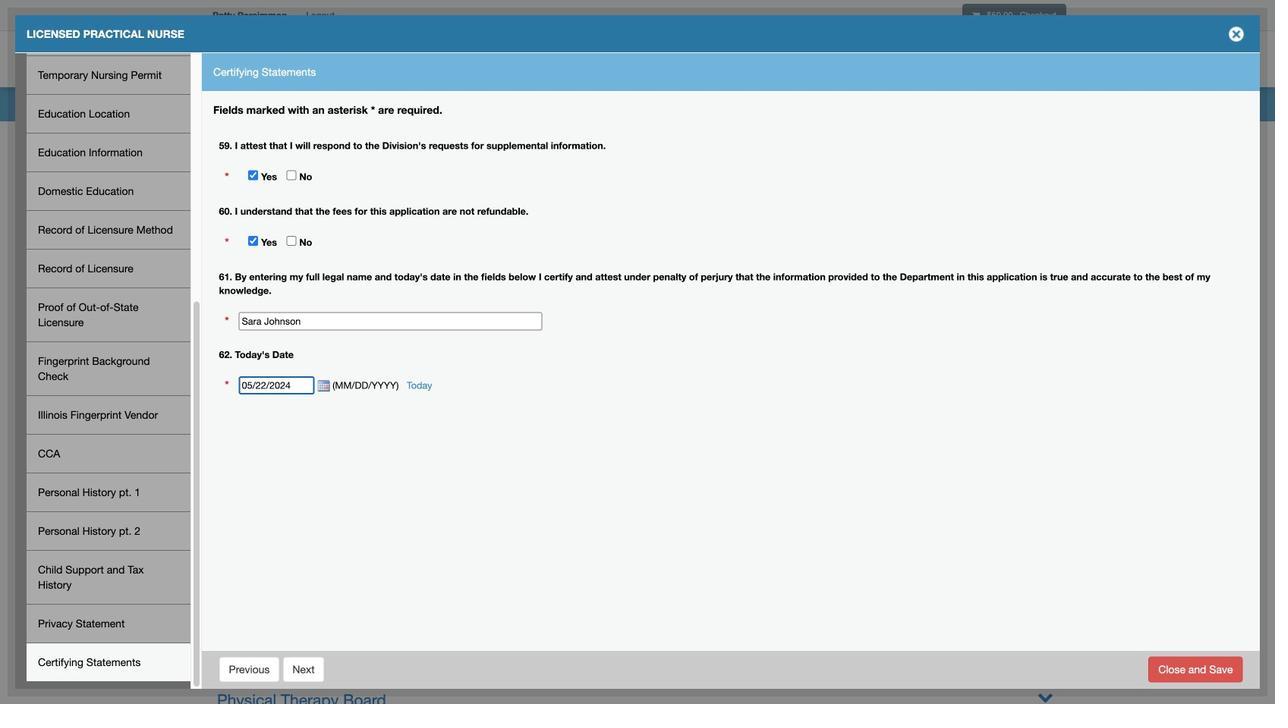 Task type: vqa. For each thing, say whether or not it's contained in the screenshot.
1st chevron down icon from the bottom
no



Task type: locate. For each thing, give the bounding box(es) containing it.
close window image
[[1225, 22, 1249, 46]]

None image field
[[315, 381, 330, 393]]

chevron down image
[[1038, 639, 1054, 655], [1038, 690, 1054, 705]]

None button
[[219, 657, 280, 683], [283, 657, 325, 683], [1149, 657, 1244, 683], [219, 657, 280, 683], [283, 657, 325, 683], [1149, 657, 1244, 683]]

None checkbox
[[248, 171, 258, 180], [287, 236, 297, 246], [248, 171, 258, 180], [287, 236, 297, 246]]

0 vertical spatial chevron down image
[[1038, 639, 1054, 655]]

1 vertical spatial chevron down image
[[1038, 690, 1054, 705]]

2 chevron down image from the top
[[1038, 690, 1054, 705]]

None text field
[[239, 313, 543, 331]]

None checkbox
[[287, 171, 297, 180], [248, 236, 258, 246], [287, 171, 297, 180], [248, 236, 258, 246]]

None text field
[[239, 377, 315, 395]]

illinois department of financial and professional regulation image
[[205, 34, 551, 83]]



Task type: describe. For each thing, give the bounding box(es) containing it.
1 chevron down image from the top
[[1038, 639, 1054, 655]]

shopping cart image
[[973, 11, 981, 20]]



